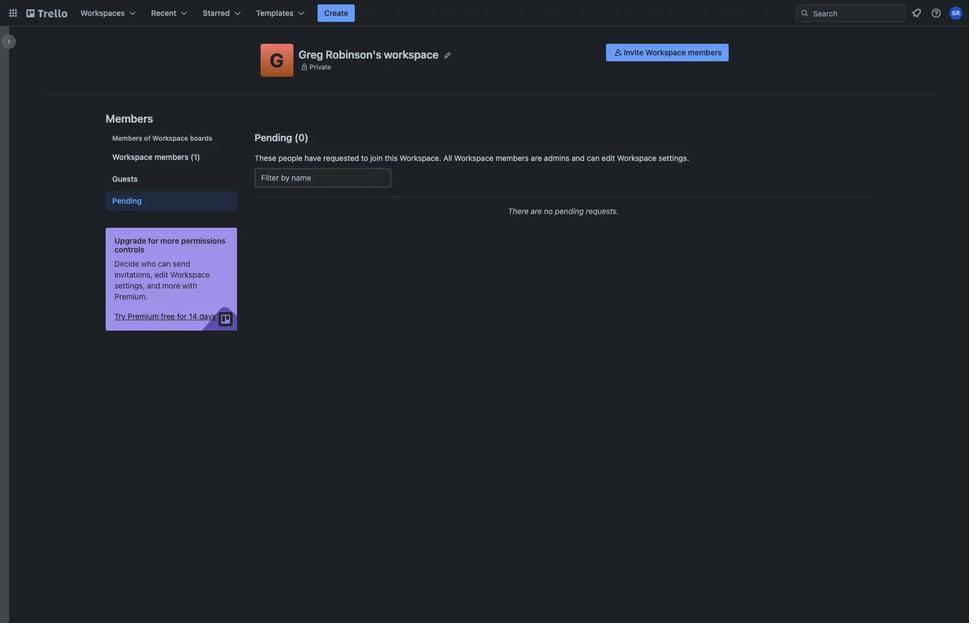 Task type: vqa. For each thing, say whether or not it's contained in the screenshot.
bottom Tara Schultz (taraschultz7) image
no



Task type: locate. For each thing, give the bounding box(es) containing it.
1 vertical spatial and
[[147, 281, 160, 290]]

edit
[[602, 153, 616, 163], [155, 270, 168, 279]]

0 vertical spatial for
[[148, 236, 159, 245]]

admins
[[544, 153, 570, 163]]

workspace
[[384, 48, 439, 61]]

are left admins
[[531, 153, 542, 163]]

edit inside upgrade for more permissions controls decide who can send invitations, edit workspace settings, and more with premium.
[[155, 270, 168, 279]]

sm image
[[613, 47, 624, 58]]

greg robinson's workspace
[[299, 48, 439, 61]]

0 horizontal spatial can
[[158, 259, 171, 268]]

invite workspace members button
[[607, 44, 729, 61]]

and right admins
[[572, 153, 585, 163]]

for inside upgrade for more permissions controls decide who can send invitations, edit workspace settings, and more with premium.
[[148, 236, 159, 245]]

try
[[115, 312, 126, 321]]

workspaces
[[81, 8, 125, 18]]

0 vertical spatial and
[[572, 153, 585, 163]]

0 vertical spatial members
[[106, 112, 153, 125]]

switch to… image
[[8, 8, 19, 19]]

controls
[[115, 245, 145, 254]]

premium.
[[115, 292, 148, 301]]

more left "with"
[[162, 281, 180, 290]]

workspaces button
[[74, 4, 142, 22]]

14
[[189, 312, 197, 321]]

to
[[361, 153, 368, 163]]

can right who
[[158, 259, 171, 268]]

1 vertical spatial more
[[162, 281, 180, 290]]

these
[[255, 153, 277, 163]]

1 horizontal spatial for
[[177, 312, 187, 321]]

invite workspace members
[[624, 48, 722, 57]]

members of workspace boards
[[112, 134, 213, 142]]

members
[[688, 48, 722, 57], [155, 152, 189, 162], [496, 153, 529, 163]]

g
[[270, 49, 284, 71]]

settings.
[[659, 153, 690, 163]]

(
[[295, 132, 299, 144]]

workspace inside button
[[646, 48, 686, 57]]

starred button
[[196, 4, 248, 22]]

create
[[324, 8, 349, 18]]

workspace
[[646, 48, 686, 57], [152, 134, 188, 142], [112, 152, 153, 162], [455, 153, 494, 163], [618, 153, 657, 163], [170, 270, 210, 279]]

0 vertical spatial are
[[531, 153, 542, 163]]

members
[[106, 112, 153, 125], [112, 134, 142, 142]]

edit down who
[[155, 270, 168, 279]]

and down who
[[147, 281, 160, 290]]

Search field
[[810, 5, 906, 21]]

for inside "button"
[[177, 312, 187, 321]]

0 horizontal spatial pending
[[112, 196, 142, 205]]

there
[[508, 207, 529, 216]]

are
[[531, 153, 542, 163], [531, 207, 542, 216]]

1 vertical spatial members
[[112, 134, 142, 142]]

edit right admins
[[602, 153, 616, 163]]

workspace right the invite
[[646, 48, 686, 57]]

starred
[[203, 8, 230, 18]]

2 horizontal spatial members
[[688, 48, 722, 57]]

permissions
[[181, 236, 226, 245]]

pending up these on the top
[[255, 132, 292, 144]]

with
[[183, 281, 197, 290]]

1 vertical spatial are
[[531, 207, 542, 216]]

1 vertical spatial for
[[177, 312, 187, 321]]

who
[[141, 259, 156, 268]]

0 vertical spatial pending
[[255, 132, 292, 144]]

0 horizontal spatial for
[[148, 236, 159, 245]]

guests link
[[106, 169, 237, 189]]

0 vertical spatial more
[[160, 236, 179, 245]]

1 horizontal spatial and
[[572, 153, 585, 163]]

have
[[305, 153, 321, 163]]

upgrade
[[115, 236, 146, 245]]

members left of
[[112, 134, 142, 142]]

can right admins
[[587, 153, 600, 163]]

workspace members
[[112, 152, 189, 162]]

pending
[[555, 207, 584, 216]]

0 vertical spatial edit
[[602, 153, 616, 163]]

are left "no"
[[531, 207, 542, 216]]

pending link
[[106, 191, 237, 211]]

these people have requested to join this workspace. all workspace members are admins and can edit workspace settings.
[[255, 153, 690, 163]]

for right upgrade
[[148, 236, 159, 245]]

for
[[148, 236, 159, 245], [177, 312, 187, 321]]

1 vertical spatial can
[[158, 259, 171, 268]]

0 horizontal spatial and
[[147, 281, 160, 290]]

workspace up "with"
[[170, 270, 210, 279]]

0 horizontal spatial edit
[[155, 270, 168, 279]]

more up send
[[160, 236, 179, 245]]

and for admins
[[572, 153, 585, 163]]

greg robinson (gregrobinson96) image
[[950, 7, 963, 20]]

pending
[[255, 132, 292, 144], [112, 196, 142, 205]]

decide
[[115, 259, 139, 268]]

g button
[[261, 44, 293, 77]]

more
[[160, 236, 179, 245], [162, 281, 180, 290]]

0 vertical spatial can
[[587, 153, 600, 163]]

1 vertical spatial edit
[[155, 270, 168, 279]]

can
[[587, 153, 600, 163], [158, 259, 171, 268]]

for left 14 on the left
[[177, 312, 187, 321]]

and inside upgrade for more permissions controls decide who can send invitations, edit workspace settings, and more with premium.
[[147, 281, 160, 290]]

and
[[572, 153, 585, 163], [147, 281, 160, 290]]

members up of
[[106, 112, 153, 125]]

(1)
[[191, 152, 200, 162]]

pending down the guests
[[112, 196, 142, 205]]



Task type: describe. For each thing, give the bounding box(es) containing it.
invitations,
[[115, 270, 153, 279]]

1 horizontal spatial members
[[496, 153, 529, 163]]

create button
[[318, 4, 355, 22]]

workspace right all
[[455, 153, 494, 163]]

1 horizontal spatial can
[[587, 153, 600, 163]]

workspace up the guests
[[112, 152, 153, 162]]

workspace right of
[[152, 134, 188, 142]]

premium
[[128, 312, 159, 321]]

1 vertical spatial pending
[[112, 196, 142, 205]]

members for members
[[106, 112, 153, 125]]

private
[[310, 63, 331, 71]]

no
[[544, 207, 553, 216]]

open information menu image
[[931, 8, 942, 19]]

there are no pending requests.
[[508, 207, 619, 216]]

try premium free for 14 days
[[115, 312, 216, 321]]

of
[[144, 134, 151, 142]]

Filter by name text field
[[255, 168, 392, 188]]

boards
[[190, 134, 213, 142]]

all
[[444, 153, 453, 163]]

invite
[[624, 48, 644, 57]]

join
[[371, 153, 383, 163]]

robinson's
[[326, 48, 382, 61]]

settings,
[[115, 281, 145, 290]]

0 notifications image
[[911, 7, 924, 20]]

members inside button
[[688, 48, 722, 57]]

search image
[[801, 9, 810, 18]]

templates button
[[250, 4, 311, 22]]

2 are from the top
[[531, 207, 542, 216]]

workspace left settings.
[[618, 153, 657, 163]]

try premium free for 14 days button
[[115, 311, 216, 322]]

can inside upgrade for more permissions controls decide who can send invitations, edit workspace settings, and more with premium.
[[158, 259, 171, 268]]

upgrade for more permissions controls decide who can send invitations, edit workspace settings, and more with premium.
[[115, 236, 226, 301]]

requested
[[324, 153, 359, 163]]

free
[[161, 312, 175, 321]]

back to home image
[[26, 4, 67, 22]]

people
[[279, 153, 303, 163]]

workspace inside upgrade for more permissions controls decide who can send invitations, edit workspace settings, and more with premium.
[[170, 270, 210, 279]]

recent
[[151, 8, 177, 18]]

primary element
[[0, 0, 970, 26]]

members for members of workspace boards
[[112, 134, 142, 142]]

requests.
[[586, 207, 619, 216]]

0 horizontal spatial members
[[155, 152, 189, 162]]

this
[[385, 153, 398, 163]]

days
[[199, 312, 216, 321]]

greg
[[299, 48, 323, 61]]

templates
[[256, 8, 294, 18]]

( 0 )
[[295, 132, 309, 144]]

workspace.
[[400, 153, 442, 163]]

1 horizontal spatial pending
[[255, 132, 292, 144]]

guests
[[112, 174, 138, 184]]

1 are from the top
[[531, 153, 542, 163]]

1 horizontal spatial edit
[[602, 153, 616, 163]]

0
[[299, 132, 305, 144]]

recent button
[[145, 4, 194, 22]]

and for settings,
[[147, 281, 160, 290]]

send
[[173, 259, 190, 268]]

)
[[305, 132, 309, 144]]



